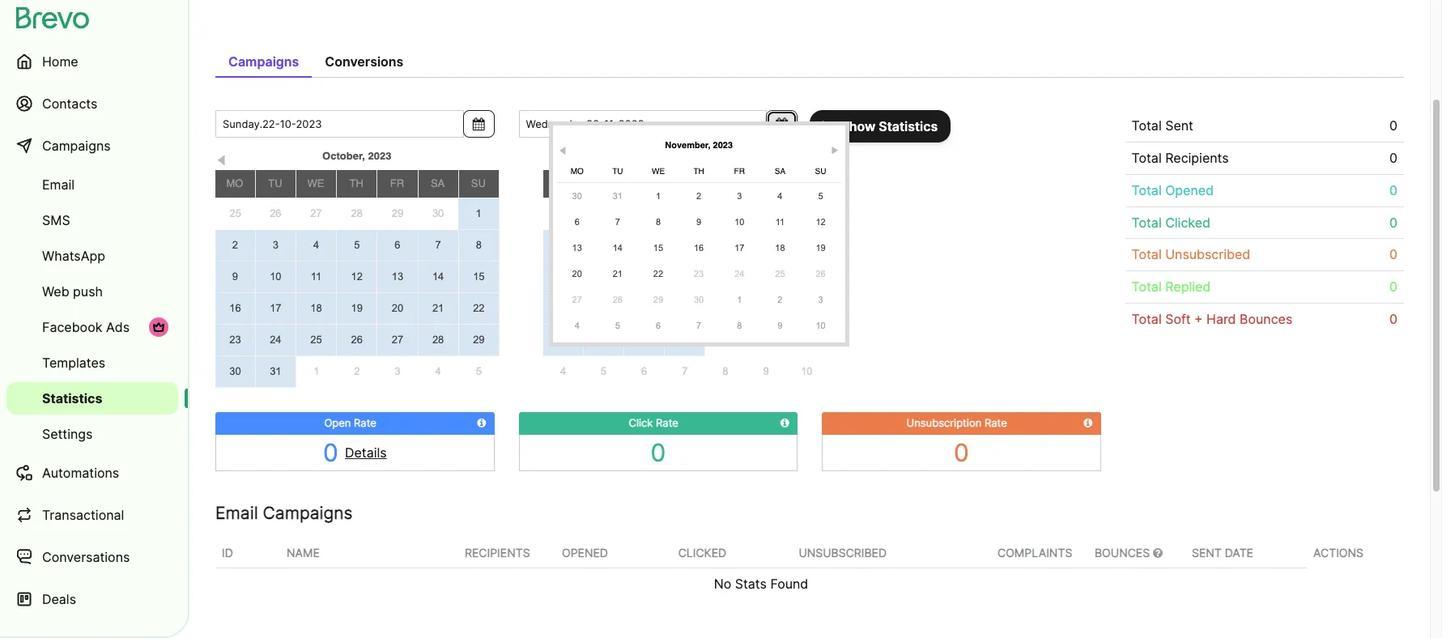 Task type: vqa. For each thing, say whether or not it's contained in the screenshot.


Task type: describe. For each thing, give the bounding box(es) containing it.
total for total unsubscribed
[[1132, 247, 1162, 263]]

0 vertical spatial 21 link
[[601, 262, 635, 285]]

25 for the bottommost 25 link
[[310, 334, 322, 346]]

hard
[[1207, 311, 1236, 327]]

push
[[73, 283, 103, 300]]

1 vertical spatial 18 link
[[296, 293, 336, 324]]

tu for 31
[[612, 166, 623, 176]]

26 for leftmost 26 link
[[270, 208, 282, 220]]

25 for middle 25 link
[[775, 269, 785, 279]]

1 vertical spatial bounces
[[1095, 546, 1153, 559]]

1 vertical spatial 12
[[351, 271, 363, 283]]

1 horizontal spatial 12 link
[[804, 211, 838, 233]]

20 for the right 20 link
[[572, 269, 582, 279]]

templates link
[[6, 347, 178, 379]]

left___rvooi image
[[152, 321, 165, 334]]

16 for 16 link to the right
[[694, 243, 704, 253]]

home
[[42, 53, 78, 70]]

0 horizontal spatial 11
[[311, 271, 322, 283]]

no stats found
[[714, 576, 809, 592]]

1 vertical spatial clicked
[[678, 546, 727, 559]]

statistics inside the show statistics button
[[879, 118, 938, 134]]

show statistics button
[[810, 110, 951, 143]]

0 vertical spatial bounces
[[1240, 311, 1293, 327]]

1 vertical spatial 11 link
[[296, 262, 336, 292]]

email campaigns
[[215, 503, 353, 523]]

0 vertical spatial 11 link
[[763, 211, 797, 233]]

settings link
[[6, 418, 178, 450]]

rate for unsubscription rate
[[985, 416, 1007, 429]]

1 vertical spatial 21 link
[[418, 293, 458, 324]]

1 horizontal spatial tu
[[596, 177, 610, 190]]

unsubscription
[[907, 416, 982, 429]]

2 calendar image from the left
[[776, 117, 788, 130]]

1 horizontal spatial sa
[[759, 177, 773, 190]]

automations link
[[6, 454, 178, 492]]

13 for the left 13 link
[[392, 271, 403, 283]]

2 vertical spatial 26 link
[[337, 325, 377, 356]]

0 for total sent
[[1390, 117, 1398, 134]]

1 vertical spatial campaigns
[[42, 138, 111, 154]]

24 for left the 24 link
[[270, 334, 282, 346]]

31 for the topmost 31 link
[[613, 191, 623, 201]]

email for email
[[42, 177, 75, 193]]

1 horizontal spatial th
[[678, 177, 692, 190]]

1 vertical spatial 17 link
[[256, 293, 296, 324]]

sent
[[1192, 546, 1222, 559]]

0 vertical spatial 15 link
[[641, 237, 676, 259]]

stats
[[735, 576, 767, 592]]

1 calendar image from the left
[[473, 117, 485, 130]]

0 vertical spatial opened
[[1166, 182, 1214, 198]]

0 horizontal spatial 13 link
[[378, 262, 418, 292]]

1 horizontal spatial 11
[[776, 217, 785, 227]]

web push
[[42, 283, 103, 300]]

templates
[[42, 355, 105, 371]]

statistics link
[[6, 382, 178, 415]]

mo for 30
[[571, 166, 584, 176]]

web push link
[[6, 275, 178, 308]]

1 horizontal spatial 16 link
[[682, 237, 716, 259]]

name
[[287, 546, 320, 559]]

1 vertical spatial 26 link
[[804, 262, 838, 285]]

0 horizontal spatial 24 link
[[256, 325, 296, 356]]

0 vertical spatial 23 link
[[682, 262, 716, 285]]

conversions link
[[312, 45, 417, 78]]

total clicked
[[1132, 214, 1211, 230]]

sa for 4
[[775, 166, 786, 176]]

whatsapp link
[[6, 240, 178, 272]]

total for total sent
[[1132, 117, 1162, 134]]

0 horizontal spatial 14 link
[[418, 262, 458, 292]]

actions
[[1314, 546, 1364, 560]]

1 vertical spatial recipients
[[465, 546, 530, 559]]

replied
[[1166, 279, 1211, 295]]

2 vertical spatial campaigns
[[263, 503, 353, 523]]

facebook
[[42, 319, 102, 335]]

19 for the leftmost 19 "link"
[[351, 302, 363, 314]]

date
[[1225, 546, 1254, 559]]

total replied
[[1132, 279, 1211, 295]]

1 horizontal spatial 20 link
[[560, 262, 594, 285]]

19 for 19 "link" to the top
[[816, 243, 826, 253]]

26 for 26 link to the bottom
[[351, 334, 363, 346]]

home link
[[6, 42, 178, 81]]

fr for 29
[[390, 177, 404, 190]]

1 horizontal spatial 22 link
[[641, 262, 676, 285]]

◀ for 25
[[216, 155, 227, 167]]

0 horizontal spatial 23
[[229, 334, 241, 346]]

deals
[[42, 591, 76, 607]]

0 for total unsubscribed
[[1390, 247, 1398, 263]]

+
[[1195, 311, 1203, 327]]

sent
[[1166, 117, 1194, 134]]

id
[[222, 546, 233, 559]]

su for 1
[[471, 177, 486, 190]]

0 horizontal spatial 17
[[270, 302, 282, 314]]

15 for top 15 'link'
[[654, 243, 663, 253]]

unsubscription rate
[[907, 416, 1007, 429]]

0 vertical spatial 31 link
[[601, 185, 635, 207]]

conversations link
[[6, 538, 178, 577]]

0 vertical spatial 18 link
[[763, 237, 797, 259]]

1 horizontal spatial fr
[[718, 177, 732, 190]]

rate for click rate
[[656, 416, 679, 429]]

0 horizontal spatial 26 link
[[255, 199, 296, 229]]

sent date
[[1192, 546, 1254, 559]]

show
[[841, 118, 876, 134]]

total for total clicked
[[1132, 214, 1162, 230]]

1 vertical spatial 25 link
[[763, 262, 797, 285]]

found
[[771, 576, 809, 592]]

total sent
[[1132, 117, 1194, 134]]

0 for total recipients
[[1390, 150, 1398, 166]]

october, 2023 link
[[255, 147, 459, 166]]

16 for bottom 16 link
[[229, 302, 241, 314]]

info circle image
[[477, 418, 486, 428]]

0 details
[[323, 438, 387, 467]]

statistics inside statistics link
[[42, 390, 102, 407]]

th for 28
[[350, 177, 364, 190]]

0 horizontal spatial 12 link
[[337, 262, 377, 292]]

1 horizontal spatial 12
[[816, 217, 826, 227]]

conversions
[[325, 53, 404, 70]]

su for 5
[[815, 166, 827, 176]]

0 horizontal spatial 19 link
[[337, 293, 377, 324]]

▶ link
[[829, 141, 841, 156]]

1 vertical spatial 20 link
[[378, 293, 418, 324]]

contacts link
[[6, 84, 178, 123]]

22 for 22 link to the bottom
[[473, 302, 485, 314]]

0 horizontal spatial 14
[[432, 271, 444, 283]]

0 vertical spatial recipients
[[1166, 150, 1229, 166]]

soft
[[1166, 311, 1191, 327]]

email for email campaigns
[[215, 503, 258, 523]]

1 horizontal spatial campaigns link
[[215, 45, 312, 78]]

transactional link
[[6, 496, 178, 535]]

sms link
[[6, 204, 178, 237]]

18 for 18 link to the top
[[775, 243, 785, 253]]

1 vertical spatial 16 link
[[215, 293, 255, 324]]

21 for the top the 21 link
[[613, 269, 623, 279]]

1 horizontal spatial 23
[[694, 269, 704, 279]]

0 vertical spatial 17 link
[[723, 237, 757, 259]]

0 horizontal spatial 25 link
[[215, 199, 255, 229]]

21 for the bottom the 21 link
[[432, 302, 444, 314]]

facebook ads link
[[6, 311, 178, 343]]

total soft + hard bounces
[[1132, 311, 1293, 327]]

october,
[[322, 150, 365, 162]]

we for 1
[[652, 166, 665, 176]]

1 vertical spatial opened
[[562, 546, 608, 559]]

1 vertical spatial campaigns link
[[6, 126, 178, 165]]

15 for bottom 15 'link'
[[473, 271, 485, 283]]

click
[[629, 416, 653, 429]]



Task type: locate. For each thing, give the bounding box(es) containing it.
tu for 26
[[268, 177, 282, 190]]

0 horizontal spatial tu
[[268, 177, 282, 190]]

◀ link for 30
[[557, 141, 569, 156]]

no
[[714, 576, 732, 592]]

4 total from the top
[[1132, 214, 1162, 230]]

0 vertical spatial unsubscribed
[[1166, 247, 1251, 263]]

recipients
[[1166, 150, 1229, 166], [465, 546, 530, 559]]

1 vertical spatial 11
[[311, 271, 322, 283]]

1 horizontal spatial rate
[[656, 416, 679, 429]]

▶
[[832, 146, 839, 156], [817, 155, 826, 167]]

◀ link for 25
[[215, 151, 228, 167]]

18 for bottommost 18 link
[[310, 302, 322, 314]]

1 horizontal spatial 21
[[613, 269, 623, 279]]

0 horizontal spatial 16
[[229, 302, 241, 314]]

2 info circle image from the left
[[1084, 418, 1093, 428]]

0 for total replied
[[1390, 279, 1398, 295]]

0 vertical spatial 15
[[654, 243, 663, 253]]

0 horizontal spatial 11 link
[[296, 262, 336, 292]]

1 horizontal spatial 18 link
[[763, 237, 797, 259]]

1 horizontal spatial opened
[[1166, 182, 1214, 198]]

0 vertical spatial 13
[[572, 243, 582, 253]]

1 horizontal spatial 17 link
[[723, 237, 757, 259]]

25
[[230, 208, 241, 220], [775, 269, 785, 279], [310, 334, 322, 346]]

1 vertical spatial email
[[215, 503, 258, 523]]

0 vertical spatial 23
[[694, 269, 704, 279]]

30 link
[[560, 185, 594, 207], [418, 199, 459, 229], [682, 288, 716, 311], [665, 325, 705, 356], [215, 356, 255, 387]]

statistics down templates
[[42, 390, 102, 407]]

19 link
[[804, 237, 838, 259], [337, 293, 377, 324]]

1 horizontal spatial 25 link
[[296, 325, 336, 356]]

3 link
[[723, 185, 757, 207], [256, 230, 296, 261], [804, 288, 838, 311], [787, 325, 827, 356], [377, 357, 418, 387]]

0 horizontal spatial 13
[[392, 271, 403, 283]]

deals link
[[6, 580, 178, 619]]

open
[[324, 416, 351, 429]]

0 horizontal spatial 23 link
[[215, 325, 255, 356]]

31 link
[[601, 185, 635, 207], [256, 356, 296, 387]]

total unsubscribed
[[1132, 247, 1251, 263]]

1 vertical spatial 20
[[392, 302, 403, 314]]

0 vertical spatial 26 link
[[255, 199, 296, 229]]

info circle image for click rate
[[781, 418, 790, 428]]

1 horizontal spatial ▶
[[832, 146, 839, 156]]

12 link
[[804, 211, 838, 233], [337, 262, 377, 292]]

1 vertical spatial 23
[[229, 334, 241, 346]]

0 horizontal spatial statistics
[[42, 390, 102, 407]]

email
[[42, 177, 75, 193], [215, 503, 258, 523]]

19
[[816, 243, 826, 253], [351, 302, 363, 314]]

2 link
[[682, 185, 716, 207], [215, 230, 255, 261], [763, 288, 797, 311], [746, 325, 787, 356], [337, 357, 377, 387]]

0 horizontal spatial 18
[[310, 302, 322, 314]]

1 vertical spatial 18
[[310, 302, 322, 314]]

automations
[[42, 465, 119, 481]]

th
[[694, 166, 705, 176], [350, 177, 364, 190], [678, 177, 692, 190]]

1 horizontal spatial 20
[[572, 269, 582, 279]]

1 horizontal spatial 31 link
[[601, 185, 635, 207]]

0
[[1390, 117, 1398, 134], [1390, 150, 1398, 166], [1390, 182, 1398, 198], [1390, 214, 1398, 230], [1390, 247, 1398, 263], [1390, 279, 1398, 295], [1390, 311, 1398, 327], [323, 438, 338, 467], [651, 438, 666, 467], [954, 438, 969, 467]]

settings
[[42, 426, 93, 442]]

1
[[656, 191, 661, 201], [476, 207, 482, 219], [737, 295, 742, 305], [723, 334, 729, 346], [314, 365, 319, 378]]

show statistics
[[838, 118, 938, 134]]

mo for 25
[[226, 177, 243, 190]]

18
[[775, 243, 785, 253], [310, 302, 322, 314]]

0 vertical spatial 21
[[613, 269, 623, 279]]

bar chart image
[[823, 120, 838, 133]]

0 vertical spatial 31
[[613, 191, 623, 201]]

25 link
[[215, 199, 255, 229], [763, 262, 797, 285], [296, 325, 336, 356]]

info circle image for unsubscription rate
[[1084, 418, 1093, 428]]

1 horizontal spatial info circle image
[[1084, 418, 1093, 428]]

7 total from the top
[[1132, 311, 1162, 327]]

0 vertical spatial 26
[[270, 208, 282, 220]]

total for total recipients
[[1132, 150, 1162, 166]]

contacts
[[42, 96, 97, 112]]

0 vertical spatial email
[[42, 177, 75, 193]]

0 horizontal spatial ◀ link
[[215, 151, 228, 167]]

1 vertical spatial 22 link
[[459, 293, 499, 324]]

total for total replied
[[1132, 279, 1162, 295]]

1 vertical spatial 23 link
[[215, 325, 255, 356]]

To text field
[[519, 110, 767, 138]]

0 vertical spatial 14
[[613, 243, 623, 253]]

email up sms
[[42, 177, 75, 193]]

2
[[697, 191, 702, 201], [232, 239, 238, 251], [778, 295, 783, 305], [763, 334, 769, 346], [354, 365, 360, 378]]

rate for open rate
[[354, 416, 377, 429]]

26 link
[[255, 199, 296, 229], [804, 262, 838, 285], [337, 325, 377, 356]]

details
[[345, 444, 387, 461]]

1 horizontal spatial 26 link
[[337, 325, 377, 356]]

we
[[652, 166, 665, 176], [307, 177, 324, 190], [635, 177, 652, 190]]

november,
[[665, 140, 711, 151], [645, 150, 699, 162]]

unsubscribed
[[1166, 247, 1251, 263], [799, 546, 887, 559]]

24 for the rightmost the 24 link
[[735, 269, 745, 279]]

sa
[[775, 166, 786, 176], [431, 177, 445, 190], [759, 177, 773, 190]]

1 vertical spatial 13
[[392, 271, 403, 283]]

open rate
[[324, 416, 377, 429]]

1 horizontal spatial 14 link
[[601, 237, 635, 259]]

whatsapp
[[42, 248, 105, 264]]

total opened
[[1132, 182, 1214, 198]]

5 total from the top
[[1132, 247, 1162, 263]]

12
[[816, 217, 826, 227], [351, 271, 363, 283]]

3 rate from the left
[[985, 416, 1007, 429]]

1 horizontal spatial 24 link
[[723, 262, 757, 285]]

1 horizontal spatial unsubscribed
[[1166, 247, 1251, 263]]

clicked up "total unsubscribed"
[[1166, 214, 1211, 230]]

1 vertical spatial 19 link
[[337, 293, 377, 324]]

total down total opened
[[1132, 214, 1162, 230]]

total left sent
[[1132, 117, 1162, 134]]

bounces
[[1240, 311, 1293, 327], [1095, 546, 1153, 559]]

0 vertical spatial campaigns
[[228, 53, 299, 70]]

0 horizontal spatial ▶
[[817, 155, 826, 167]]

unsubscribed up found
[[799, 546, 887, 559]]

1 horizontal spatial su
[[799, 177, 814, 190]]

2 vertical spatial 25 link
[[296, 325, 336, 356]]

8 link
[[641, 211, 676, 233], [459, 230, 499, 261], [723, 314, 757, 337], [705, 356, 746, 387]]

13 link
[[560, 237, 594, 259], [378, 262, 418, 292]]

0 vertical spatial 25
[[230, 208, 241, 220]]

1 horizontal spatial 24
[[735, 269, 745, 279]]

statistics right the show
[[879, 118, 938, 134]]

clicked up the no
[[678, 546, 727, 559]]

0 horizontal spatial 31 link
[[256, 356, 296, 387]]

From text field
[[215, 110, 464, 138]]

5
[[818, 191, 823, 201], [354, 239, 360, 251], [615, 321, 620, 330], [601, 365, 607, 377], [476, 365, 482, 378]]

6
[[575, 217, 580, 227], [395, 239, 401, 251], [656, 321, 661, 330], [641, 365, 647, 377]]

20
[[572, 269, 582, 279], [392, 302, 403, 314]]

2023 inside 'link'
[[368, 150, 392, 162]]

web
[[42, 283, 69, 300]]

1 vertical spatial 15 link
[[459, 262, 499, 292]]

0 horizontal spatial sa
[[431, 177, 445, 190]]

17 link
[[723, 237, 757, 259], [256, 293, 296, 324]]

sms
[[42, 212, 70, 228]]

1 horizontal spatial 18
[[775, 243, 785, 253]]

1 vertical spatial 14
[[432, 271, 444, 283]]

0 horizontal spatial 16 link
[[215, 293, 255, 324]]

facebook ads
[[42, 319, 130, 335]]

◀ link
[[557, 141, 569, 156], [215, 151, 228, 167]]

1 horizontal spatial 15
[[654, 243, 663, 253]]

6 total from the top
[[1132, 279, 1162, 295]]

0 vertical spatial 20 link
[[560, 262, 594, 285]]

0 for total soft + hard bounces
[[1390, 311, 1398, 327]]

fr for 3
[[734, 166, 745, 176]]

0 horizontal spatial 12
[[351, 271, 363, 283]]

0 vertical spatial statistics
[[879, 118, 938, 134]]

email up id
[[215, 503, 258, 523]]

fr
[[734, 166, 745, 176], [390, 177, 404, 190], [718, 177, 732, 190]]

0 for total opened
[[1390, 182, 1398, 198]]

23 link
[[682, 262, 716, 285], [215, 325, 255, 356]]

1 horizontal spatial recipients
[[1166, 150, 1229, 166]]

total left replied
[[1132, 279, 1162, 295]]

sa for 30
[[431, 177, 445, 190]]

email link
[[6, 168, 178, 201]]

rate right click
[[656, 416, 679, 429]]

1 vertical spatial 26
[[816, 269, 826, 279]]

25 for left 25 link
[[230, 208, 241, 220]]

1 vertical spatial 12 link
[[337, 262, 377, 292]]

28 link
[[337, 199, 377, 229], [601, 288, 635, 311], [418, 325, 458, 356], [584, 325, 624, 356]]

0 vertical spatial 17
[[735, 243, 745, 253]]

total left the soft
[[1132, 311, 1162, 327]]

total for total soft + hard bounces
[[1132, 311, 1162, 327]]

3 total from the top
[[1132, 182, 1162, 198]]

22 link
[[641, 262, 676, 285], [459, 293, 499, 324]]

29
[[392, 208, 403, 220], [654, 295, 663, 305], [473, 334, 485, 346], [639, 334, 650, 346]]

0 vertical spatial 12
[[816, 217, 826, 227]]

rate right unsubscription
[[985, 416, 1007, 429]]

13
[[572, 243, 582, 253], [392, 271, 403, 283]]

unsubscribed up replied
[[1166, 247, 1251, 263]]

1 info circle image from the left
[[781, 418, 790, 428]]

rate right open
[[354, 416, 377, 429]]

5 link
[[804, 185, 838, 207], [337, 230, 377, 261], [601, 314, 635, 337], [583, 356, 624, 387], [459, 357, 499, 387]]

1 horizontal spatial statistics
[[879, 118, 938, 134]]

22
[[654, 269, 663, 279], [473, 302, 485, 314]]

1 horizontal spatial calendar image
[[776, 117, 788, 130]]

campaigns link
[[215, 45, 312, 78], [6, 126, 178, 165]]

2 horizontal spatial 25 link
[[763, 262, 797, 285]]

31 for the leftmost 31 link
[[270, 365, 282, 377]]

7 link
[[601, 211, 635, 233], [418, 230, 458, 261], [682, 314, 716, 337], [665, 356, 705, 387]]

0 horizontal spatial recipients
[[465, 546, 530, 559]]

1 vertical spatial 14 link
[[418, 262, 458, 292]]

11
[[776, 217, 785, 227], [311, 271, 322, 283]]

0 vertical spatial 25 link
[[215, 199, 255, 229]]

15 link
[[641, 237, 676, 259], [459, 262, 499, 292]]

th for 2
[[694, 166, 705, 176]]

0 vertical spatial 11
[[776, 217, 785, 227]]

30
[[572, 191, 582, 201], [432, 208, 444, 220], [694, 295, 704, 305], [679, 334, 691, 346], [229, 365, 241, 377]]

22 for right 22 link
[[654, 269, 663, 279]]

13 for 13 link to the right
[[572, 243, 582, 253]]

opened
[[1166, 182, 1214, 198], [562, 546, 608, 559]]

0 horizontal spatial email
[[42, 177, 75, 193]]

11 link
[[763, 211, 797, 233], [296, 262, 336, 292]]

1 horizontal spatial ◀ link
[[557, 141, 569, 156]]

1 rate from the left
[[354, 416, 377, 429]]

october, 2023
[[322, 150, 392, 162]]

0 horizontal spatial clicked
[[678, 546, 727, 559]]

0 vertical spatial clicked
[[1166, 214, 1211, 230]]

4 link
[[763, 185, 797, 207], [296, 230, 336, 261], [560, 314, 594, 337], [543, 356, 583, 387], [418, 357, 459, 387]]

we for 27
[[307, 177, 324, 190]]

total down total sent
[[1132, 150, 1162, 166]]

0 horizontal spatial 20 link
[[378, 293, 418, 324]]

9 link
[[682, 211, 716, 233], [215, 262, 255, 292], [763, 314, 797, 337], [746, 356, 787, 387]]

complaints
[[998, 546, 1073, 559]]

total up the total clicked
[[1132, 182, 1162, 198]]

0 for total clicked
[[1390, 214, 1398, 230]]

click rate
[[629, 416, 679, 429]]

31
[[613, 191, 623, 201], [270, 365, 282, 377]]

transactional
[[42, 507, 124, 523]]

1 horizontal spatial ◀
[[559, 146, 567, 156]]

0 horizontal spatial 20
[[392, 302, 403, 314]]

2 rate from the left
[[656, 416, 679, 429]]

16 link
[[682, 237, 716, 259], [215, 293, 255, 324]]

2 total from the top
[[1132, 150, 1162, 166]]

▶ left '▶' link
[[817, 155, 826, 167]]

3
[[737, 191, 742, 201], [273, 239, 279, 251], [818, 295, 823, 305], [804, 334, 810, 346], [395, 365, 401, 378]]

0 horizontal spatial unsubscribed
[[799, 546, 887, 559]]

0 horizontal spatial campaigns link
[[6, 126, 178, 165]]

november, 2023 link
[[598, 136, 801, 156], [583, 147, 787, 166]]

conversations
[[42, 549, 130, 565]]

26 for middle 26 link
[[816, 269, 826, 279]]

0 horizontal spatial info circle image
[[781, 418, 790, 428]]

1 link
[[641, 185, 676, 207], [459, 198, 499, 229], [723, 288, 757, 311], [706, 325, 746, 356], [296, 357, 337, 387]]

0 vertical spatial 12 link
[[804, 211, 838, 233]]

calendar image
[[473, 117, 485, 130], [776, 117, 788, 130]]

◀ for 30
[[559, 146, 567, 156]]

total for total opened
[[1132, 182, 1162, 198]]

info circle image
[[781, 418, 790, 428], [1084, 418, 1093, 428]]

1 horizontal spatial 13 link
[[560, 237, 594, 259]]

1 vertical spatial 16
[[229, 302, 241, 314]]

14 link
[[601, 237, 635, 259], [418, 262, 458, 292]]

1 total from the top
[[1132, 117, 1162, 134]]

16
[[694, 243, 704, 253], [229, 302, 241, 314]]

ads
[[106, 319, 130, 335]]

0 horizontal spatial 21 link
[[418, 293, 458, 324]]

▶ down bar chart image
[[832, 146, 839, 156]]

tu
[[612, 166, 623, 176], [268, 177, 282, 190], [596, 177, 610, 190]]

1 horizontal spatial 14
[[613, 243, 623, 253]]

total recipients
[[1132, 150, 1229, 166]]

20 for bottom 20 link
[[392, 302, 403, 314]]

total down the total clicked
[[1132, 247, 1162, 263]]

0 vertical spatial 19 link
[[804, 237, 838, 259]]



